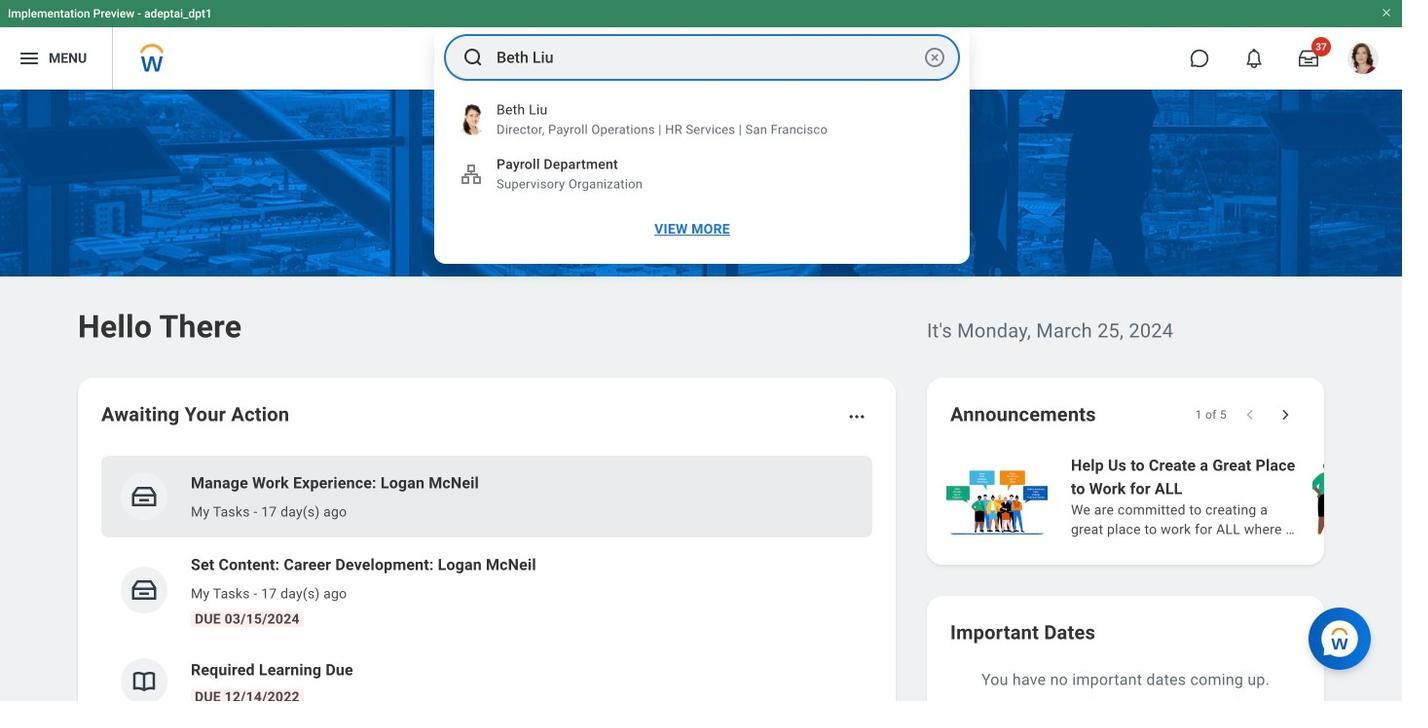 Task type: describe. For each thing, give the bounding box(es) containing it.
Search Workday  search field
[[497, 36, 919, 79]]

chevron right small image
[[1276, 405, 1295, 425]]

close environment banner image
[[1381, 7, 1393, 19]]

book open image
[[130, 667, 159, 696]]

chevron left small image
[[1241, 405, 1260, 425]]

justify image
[[18, 47, 41, 70]]

inbox large image
[[1299, 49, 1319, 68]]



Task type: vqa. For each thing, say whether or not it's contained in the screenshot.
States for Payroll Input
no



Task type: locate. For each thing, give the bounding box(es) containing it.
main content
[[0, 90, 1402, 701]]

1 horizontal spatial list
[[943, 452, 1402, 541]]

profile logan mcneil image
[[1348, 43, 1379, 78]]

inbox image
[[130, 576, 159, 605]]

inbox image
[[130, 482, 159, 511]]

view team image
[[460, 163, 483, 186]]

related actions image
[[847, 407, 867, 427]]

banner
[[0, 0, 1402, 90]]

suggested results list box
[[434, 93, 970, 252]]

search image
[[462, 46, 485, 69]]

0 horizontal spatial list
[[101, 456, 873, 701]]

None search field
[[434, 28, 970, 264]]

list item
[[101, 456, 873, 538]]

notifications large image
[[1245, 49, 1264, 68]]

list
[[943, 452, 1402, 541], [101, 456, 873, 701]]

x circle image
[[923, 46, 947, 69]]

status
[[1195, 407, 1227, 423]]



